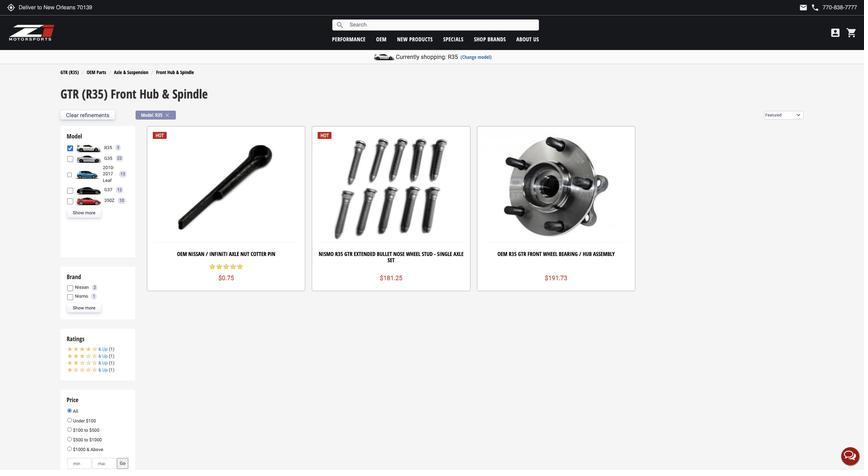 Task type: vqa. For each thing, say whether or not it's contained in the screenshot.
Please
no



Task type: describe. For each thing, give the bounding box(es) containing it.
10
[[119, 198, 124, 203]]

oem parts
[[87, 69, 106, 75]]

show for brand
[[73, 306, 84, 311]]

2 horizontal spatial hub
[[583, 251, 592, 258]]

ratings
[[67, 335, 85, 344]]

new products
[[397, 35, 433, 43]]

to for $100
[[84, 428, 88, 434]]

currently
[[396, 53, 420, 60]]

1 vertical spatial spindle
[[172, 86, 208, 103]]

model
[[67, 132, 82, 140]]

z1 motorsports logo image
[[9, 24, 55, 41]]

(change model) link
[[461, 54, 492, 60]]

performance
[[332, 35, 366, 43]]

to for $500
[[84, 438, 88, 443]]

show more button for model
[[67, 209, 101, 218]]

shopping:
[[421, 53, 447, 60]]

about us
[[517, 35, 539, 43]]

show for model
[[73, 211, 84, 216]]

shop brands
[[474, 35, 506, 43]]

r35 for nismo r35 gtr extended bullet nose wheel stud - single axle set
[[335, 251, 343, 258]]

2 & up 1 from the top
[[98, 354, 113, 359]]

oem for oem nissan / infiniti axle nut cotter pin
[[177, 251, 187, 258]]

nismo r35 gtr extended bullet nose wheel stud - single axle set
[[319, 251, 464, 264]]

products
[[409, 35, 433, 43]]

nismo
[[319, 251, 334, 258]]

22
[[117, 156, 122, 161]]

price
[[67, 396, 78, 405]]

2010- 2017 leaf
[[103, 165, 114, 183]]

350z
[[104, 198, 115, 203]]

null image
[[74, 170, 101, 179]]

specials link
[[443, 35, 464, 43]]

g35
[[104, 156, 112, 161]]

nose
[[393, 251, 405, 258]]

2
[[94, 285, 96, 290]]

oem r35 gtr front wheel bearing / hub assembly
[[498, 251, 615, 258]]

refinements
[[80, 112, 109, 119]]

gtr (r35) front hub & spindle
[[61, 86, 208, 103]]

more for brand
[[85, 306, 95, 311]]

shop
[[474, 35, 486, 43]]

axle & suspension link
[[114, 69, 148, 75]]

2017
[[103, 172, 113, 177]]

(r35) for gtr (r35)
[[69, 69, 79, 75]]

2010-
[[103, 165, 114, 170]]

under  $100
[[72, 419, 96, 424]]

4 & up 1 from the top
[[98, 368, 113, 373]]

r35 for oem r35 gtr front wheel bearing / hub assembly
[[509, 251, 517, 258]]

0 horizontal spatial axle
[[114, 69, 122, 75]]

phone
[[811, 3, 820, 12]]

above
[[91, 447, 103, 453]]

3 up from the top
[[102, 361, 108, 366]]

go
[[120, 461, 125, 466]]

3
[[117, 145, 119, 150]]

1 up from the top
[[102, 347, 108, 352]]

r35 for model: r35 close
[[155, 113, 163, 118]]

1 horizontal spatial $1000
[[89, 438, 102, 443]]

5 star from the left
[[237, 264, 244, 270]]

shopping_cart
[[847, 27, 858, 38]]

oem nissan / infiniti axle nut cotter pin
[[177, 251, 276, 258]]

front hub & spindle link
[[156, 69, 194, 75]]

12
[[117, 188, 122, 193]]

bearing
[[559, 251, 578, 258]]

gtr (r35) link
[[61, 69, 79, 75]]

13
[[120, 172, 125, 177]]

2 / from the left
[[579, 251, 582, 258]]

about us link
[[517, 35, 539, 43]]

wheel inside nismo r35 gtr extended bullet nose wheel stud - single axle set
[[406, 251, 421, 258]]

all
[[72, 409, 78, 415]]

model: r35 close
[[141, 112, 170, 119]]

nut
[[241, 251, 249, 258]]

oem link
[[376, 35, 387, 43]]

currently shopping: r35 (change model)
[[396, 53, 492, 60]]

axle & suspension
[[114, 69, 148, 75]]

show more for model
[[73, 211, 95, 216]]

leaf
[[103, 178, 112, 183]]

model:
[[141, 113, 154, 118]]

go button
[[117, 459, 128, 470]]

gtr inside nismo r35 gtr extended bullet nose wheel stud - single axle set
[[344, 251, 353, 258]]

brand
[[67, 273, 81, 281]]

front hub & spindle
[[156, 69, 194, 75]]

single
[[437, 251, 452, 258]]

about
[[517, 35, 532, 43]]

min number field
[[67, 459, 92, 470]]

search
[[336, 21, 344, 29]]

model)
[[478, 54, 492, 60]]

set
[[388, 257, 395, 264]]

1 horizontal spatial hub
[[167, 69, 175, 75]]

4 up from the top
[[102, 368, 108, 373]]

g37
[[104, 187, 112, 193]]

shop brands link
[[474, 35, 506, 43]]

1 vertical spatial front
[[111, 86, 136, 103]]

$100 to $500
[[72, 428, 99, 434]]

mail phone
[[800, 3, 820, 12]]

oem for oem r35 gtr front wheel bearing / hub assembly
[[498, 251, 508, 258]]

clear refinements
[[66, 112, 109, 119]]

(change
[[461, 54, 477, 60]]

my_location
[[7, 3, 15, 12]]



Task type: locate. For each thing, give the bounding box(es) containing it.
2 wheel from the left
[[543, 251, 558, 258]]

brands
[[488, 35, 506, 43]]

1 show from the top
[[73, 211, 84, 216]]

more down nismo
[[85, 306, 95, 311]]

$500 down $100 to $500
[[73, 438, 83, 443]]

show more button down nismo
[[67, 304, 101, 313]]

0 horizontal spatial front
[[111, 86, 136, 103]]

clear refinements button
[[61, 111, 115, 120]]

1 vertical spatial nissan
[[75, 285, 89, 290]]

1 horizontal spatial nissan
[[188, 251, 205, 258]]

nismo
[[75, 294, 88, 299]]

1 to from the top
[[84, 428, 88, 434]]

us
[[534, 35, 539, 43]]

r35
[[448, 53, 458, 60], [155, 113, 163, 118], [104, 145, 112, 150], [335, 251, 343, 258], [509, 251, 517, 258]]

1 show more button from the top
[[67, 209, 101, 218]]

nissan r35 gtr gt-r awd twin turbo 2009 2010 2011 2012 2013 2014 2015 2016 2017 2018 2019 2020 vr38dett z1 motorsports image
[[75, 144, 103, 152]]

phone link
[[811, 3, 858, 12]]

2 horizontal spatial axle
[[454, 251, 464, 258]]

1 vertical spatial $1000
[[73, 447, 86, 453]]

0 horizontal spatial $1000
[[73, 447, 86, 453]]

2 up from the top
[[102, 354, 108, 359]]

1 horizontal spatial front
[[156, 69, 166, 75]]

1 horizontal spatial $500
[[89, 428, 99, 434]]

1 horizontal spatial wheel
[[543, 251, 558, 258]]

1 vertical spatial show more
[[73, 306, 95, 311]]

$500 to $1000
[[72, 438, 102, 443]]

0 horizontal spatial nissan
[[75, 285, 89, 290]]

axle right single
[[454, 251, 464, 258]]

3 & up 1 from the top
[[98, 361, 113, 366]]

-
[[434, 251, 436, 258]]

$100 down under
[[73, 428, 83, 434]]

account_box link
[[829, 27, 843, 38]]

1 vertical spatial $100
[[73, 428, 83, 434]]

1 & up 1 from the top
[[98, 347, 113, 352]]

axle left nut
[[229, 251, 239, 258]]

front left the bearing
[[528, 251, 542, 258]]

1
[[93, 294, 95, 299], [110, 347, 113, 352], [110, 354, 113, 359], [110, 361, 113, 366], [110, 368, 113, 373]]

1 more from the top
[[85, 211, 95, 216]]

0 horizontal spatial hub
[[140, 86, 159, 103]]

1 vertical spatial show
[[73, 306, 84, 311]]

hub up model:
[[140, 86, 159, 103]]

1 show more from the top
[[73, 211, 95, 216]]

infiniti g35 coupe sedan v35 v36 skyline 2003 2004 2005 2006 2007 2008 3.5l vq35de revup rev up vq35hr z1 motorsports image
[[75, 154, 103, 163]]

3 star from the left
[[223, 264, 230, 270]]

show down nismo
[[73, 306, 84, 311]]

suspension
[[127, 69, 148, 75]]

new
[[397, 35, 408, 43]]

0 vertical spatial to
[[84, 428, 88, 434]]

(r35) left oem parts
[[69, 69, 79, 75]]

r35 inside nismo r35 gtr extended bullet nose wheel stud - single axle set
[[335, 251, 343, 258]]

0 horizontal spatial $500
[[73, 438, 83, 443]]

None checkbox
[[67, 199, 73, 205], [67, 295, 73, 301], [67, 199, 73, 205], [67, 295, 73, 301]]

show more down nissan 350z z33 2003 2004 2005 2006 2007 2008 2009 vq35de 3.5l revup rev up vq35hr nismo z1 motorsports image
[[73, 211, 95, 216]]

$1000 down $500 to $1000
[[73, 447, 86, 453]]

mail
[[800, 3, 808, 12]]

None radio
[[67, 419, 72, 423]]

to up $500 to $1000
[[84, 428, 88, 434]]

$500 up $500 to $1000
[[89, 428, 99, 434]]

None checkbox
[[67, 146, 73, 152], [67, 156, 73, 162], [67, 172, 72, 178], [67, 188, 73, 194], [67, 286, 73, 292], [67, 146, 73, 152], [67, 156, 73, 162], [67, 172, 72, 178], [67, 188, 73, 194], [67, 286, 73, 292]]

1 vertical spatial more
[[85, 306, 95, 311]]

$0.75
[[219, 275, 234, 282]]

show down nissan 350z z33 2003 2004 2005 2006 2007 2008 2009 vq35de 3.5l revup rev up vq35hr nismo z1 motorsports image
[[73, 211, 84, 216]]

max number field
[[92, 459, 116, 470]]

$181.25
[[380, 275, 403, 282]]

0 horizontal spatial $100
[[73, 428, 83, 434]]

more for model
[[85, 211, 95, 216]]

0 horizontal spatial wheel
[[406, 251, 421, 258]]

show more for brand
[[73, 306, 95, 311]]

0 vertical spatial show more
[[73, 211, 95, 216]]

to
[[84, 428, 88, 434], [84, 438, 88, 443]]

hub right 'suspension' in the top of the page
[[167, 69, 175, 75]]

extended
[[354, 251, 376, 258]]

front down axle & suspension
[[111, 86, 136, 103]]

$100
[[86, 419, 96, 424], [73, 428, 83, 434]]

stud
[[422, 251, 433, 258]]

show more
[[73, 211, 95, 216], [73, 306, 95, 311]]

wheel left "stud"
[[406, 251, 421, 258]]

1 vertical spatial to
[[84, 438, 88, 443]]

1 horizontal spatial /
[[579, 251, 582, 258]]

(r35) up refinements
[[82, 86, 108, 103]]

&
[[123, 69, 126, 75], [176, 69, 179, 75], [162, 86, 169, 103], [98, 347, 101, 352], [98, 354, 101, 359], [98, 361, 101, 366], [98, 368, 101, 373], [87, 447, 90, 453]]

show more down nismo
[[73, 306, 95, 311]]

0 vertical spatial $500
[[89, 428, 99, 434]]

infiniti
[[209, 251, 228, 258]]

under
[[73, 419, 85, 424]]

4 star from the left
[[230, 264, 237, 270]]

1 vertical spatial hub
[[140, 86, 159, 103]]

& up 1
[[98, 347, 113, 352], [98, 354, 113, 359], [98, 361, 113, 366], [98, 368, 113, 373]]

$1000 & above
[[72, 447, 103, 453]]

gtr (r35)
[[61, 69, 79, 75]]

1 wheel from the left
[[406, 251, 421, 258]]

pin
[[268, 251, 276, 258]]

2 show from the top
[[73, 306, 84, 311]]

account_box
[[830, 27, 841, 38]]

hub left assembly
[[583, 251, 592, 258]]

2 horizontal spatial front
[[528, 251, 542, 258]]

$1000 up above
[[89, 438, 102, 443]]

clear
[[66, 112, 79, 119]]

oem
[[376, 35, 387, 43], [87, 69, 95, 75], [177, 251, 187, 258], [498, 251, 508, 258]]

r35 inside model: r35 close
[[155, 113, 163, 118]]

hub
[[167, 69, 175, 75], [140, 86, 159, 103], [583, 251, 592, 258]]

bullet
[[377, 251, 392, 258]]

/ left infiniti
[[206, 251, 208, 258]]

infiniti g37 coupe sedan convertible v36 cv36 hv36 skyline 2008 2009 2010 2011 2012 2013 3.7l vq37vhr z1 motorsports image
[[75, 186, 103, 195]]

0 vertical spatial spindle
[[180, 69, 194, 75]]

(r35)
[[69, 69, 79, 75], [82, 86, 108, 103]]

spindle
[[180, 69, 194, 75], [172, 86, 208, 103]]

wheel
[[406, 251, 421, 258], [543, 251, 558, 258]]

show more button down nissan 350z z33 2003 2004 2005 2006 2007 2008 2009 vq35de 3.5l revup rev up vq35hr nismo z1 motorsports image
[[67, 209, 101, 218]]

1 vertical spatial show more button
[[67, 304, 101, 313]]

0 vertical spatial front
[[156, 69, 166, 75]]

0 horizontal spatial /
[[206, 251, 208, 258]]

0 vertical spatial $1000
[[89, 438, 102, 443]]

2 more from the top
[[85, 306, 95, 311]]

0 vertical spatial (r35)
[[69, 69, 79, 75]]

more down nissan 350z z33 2003 2004 2005 2006 2007 2008 2009 vq35de 3.5l revup rev up vq35hr nismo z1 motorsports image
[[85, 211, 95, 216]]

0 vertical spatial show more button
[[67, 209, 101, 218]]

(r35) for gtr (r35) front hub & spindle
[[82, 86, 108, 103]]

2 vertical spatial front
[[528, 251, 542, 258]]

1 vertical spatial (r35)
[[82, 86, 108, 103]]

oem parts link
[[87, 69, 106, 75]]

2 show more from the top
[[73, 306, 95, 311]]

2 show more button from the top
[[67, 304, 101, 313]]

/ right the bearing
[[579, 251, 582, 258]]

None radio
[[67, 409, 72, 414], [67, 428, 72, 433], [67, 438, 72, 442], [67, 447, 72, 452], [67, 409, 72, 414], [67, 428, 72, 433], [67, 438, 72, 442], [67, 447, 72, 452]]

nissan left infiniti
[[188, 251, 205, 258]]

1 horizontal spatial axle
[[229, 251, 239, 258]]

1 vertical spatial $500
[[73, 438, 83, 443]]

new products link
[[397, 35, 433, 43]]

nissan
[[188, 251, 205, 258], [75, 285, 89, 290]]

0 vertical spatial more
[[85, 211, 95, 216]]

nissan 350z z33 2003 2004 2005 2006 2007 2008 2009 vq35de 3.5l revup rev up vq35hr nismo z1 motorsports image
[[75, 197, 103, 206]]

wheel left the bearing
[[543, 251, 558, 258]]

1 / from the left
[[206, 251, 208, 258]]

more
[[85, 211, 95, 216], [85, 306, 95, 311]]

Search search field
[[344, 20, 539, 30]]

specials
[[443, 35, 464, 43]]

show more button
[[67, 209, 101, 218], [67, 304, 101, 313]]

1 star from the left
[[209, 264, 216, 270]]

front right 'suspension' in the top of the page
[[156, 69, 166, 75]]

show more button for brand
[[67, 304, 101, 313]]

nissan up nismo
[[75, 285, 89, 290]]

oem for oem link
[[376, 35, 387, 43]]

0 vertical spatial hub
[[167, 69, 175, 75]]

$191.73
[[545, 275, 568, 282]]

/
[[206, 251, 208, 258], [579, 251, 582, 258]]

0 vertical spatial nissan
[[188, 251, 205, 258]]

performance link
[[332, 35, 366, 43]]

axle right parts on the top
[[114, 69, 122, 75]]

show
[[73, 211, 84, 216], [73, 306, 84, 311]]

cotter
[[251, 251, 266, 258]]

oem for oem parts
[[87, 69, 95, 75]]

2 to from the top
[[84, 438, 88, 443]]

0 vertical spatial $100
[[86, 419, 96, 424]]

gtr
[[61, 69, 68, 75], [61, 86, 79, 103], [344, 251, 353, 258], [518, 251, 526, 258]]

star star star star star
[[209, 264, 244, 270]]

0 horizontal spatial (r35)
[[69, 69, 79, 75]]

axle inside nismo r35 gtr extended bullet nose wheel stud - single axle set
[[454, 251, 464, 258]]

2 vertical spatial hub
[[583, 251, 592, 258]]

close
[[164, 112, 170, 119]]

parts
[[97, 69, 106, 75]]

shopping_cart link
[[845, 27, 858, 38]]

$100 up $100 to $500
[[86, 419, 96, 424]]

2 star from the left
[[216, 264, 223, 270]]

to down $100 to $500
[[84, 438, 88, 443]]

1 horizontal spatial $100
[[86, 419, 96, 424]]

assembly
[[593, 251, 615, 258]]

mail link
[[800, 3, 808, 12]]

0 vertical spatial show
[[73, 211, 84, 216]]

1 horizontal spatial (r35)
[[82, 86, 108, 103]]



